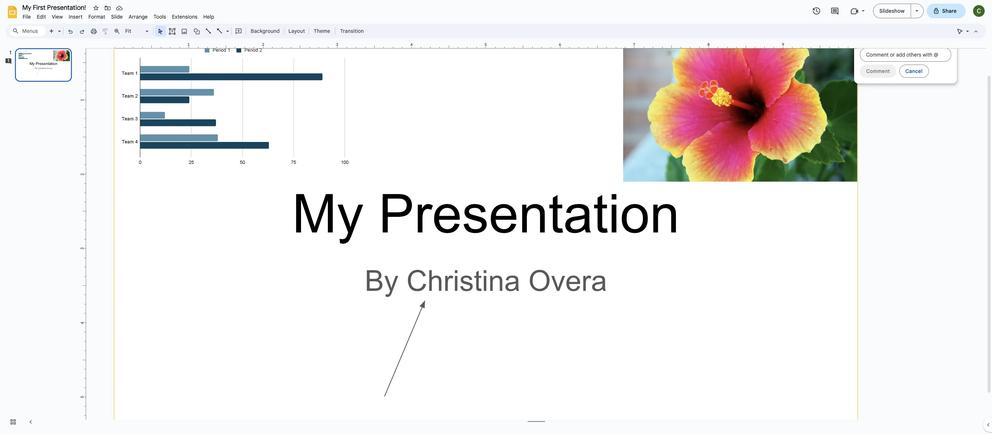 Task type: vqa. For each thing, say whether or not it's contained in the screenshot.
Tools menu item
yes



Task type: locate. For each thing, give the bounding box(es) containing it.
file
[[23, 14, 31, 20]]

extensions
[[172, 14, 198, 20]]

start slideshow (⌘+enter) image
[[915, 10, 918, 12]]

new slide with layout image
[[56, 26, 61, 29]]

transition button
[[337, 26, 367, 36]]

Zoom text field
[[124, 26, 145, 36]]

comment
[[866, 68, 890, 74]]

slide menu item
[[108, 12, 126, 21]]

Comment draft text field
[[860, 48, 951, 62]]

navigation
[[0, 41, 80, 435]]

tools
[[154, 14, 166, 20]]

Zoom field
[[123, 26, 152, 36]]

background button
[[247, 26, 283, 36]]

cancel
[[906, 68, 923, 74]]

view
[[52, 14, 63, 20]]

share
[[942, 8, 957, 14]]

background
[[251, 28, 280, 34]]

edit menu item
[[34, 12, 49, 21]]

application
[[0, 0, 992, 435]]

menu bar containing file
[[20, 9, 217, 22]]

format menu item
[[85, 12, 108, 21]]

menu bar inside the "menu bar" banner
[[20, 9, 217, 22]]

theme
[[314, 28, 330, 34]]

list
[[854, 25, 957, 84]]

Rename text field
[[20, 3, 90, 12]]

menu bar
[[20, 9, 217, 22]]

insert image image
[[180, 26, 188, 36]]

layout
[[288, 28, 305, 34]]

tools menu item
[[151, 12, 169, 21]]

file menu item
[[20, 12, 34, 21]]

theme button
[[311, 26, 334, 36]]

view menu item
[[49, 12, 66, 21]]

slideshow button
[[873, 4, 911, 18]]

format
[[88, 14, 105, 20]]

help
[[203, 14, 214, 20]]



Task type: describe. For each thing, give the bounding box(es) containing it.
layout button
[[286, 26, 307, 36]]

list containing comment
[[854, 25, 957, 84]]

arrange menu item
[[126, 12, 151, 21]]

shape image
[[193, 26, 201, 36]]

slide
[[111, 14, 123, 20]]

mode and view toolbar
[[954, 24, 982, 38]]

insert menu item
[[66, 12, 85, 21]]

cancel button
[[899, 65, 929, 78]]

menu bar banner
[[0, 0, 992, 435]]

slideshow
[[880, 8, 905, 14]]

arrange
[[129, 14, 148, 20]]

application containing slideshow
[[0, 0, 992, 435]]

edit
[[37, 14, 46, 20]]

Star checkbox
[[91, 3, 101, 13]]

comment button
[[860, 65, 897, 78]]

Menus field
[[9, 26, 46, 36]]

transition
[[340, 28, 364, 34]]

extensions menu item
[[169, 12, 200, 21]]

main toolbar
[[45, 26, 368, 36]]

help menu item
[[200, 12, 217, 21]]

share button
[[927, 4, 966, 18]]

insert
[[69, 14, 83, 20]]



